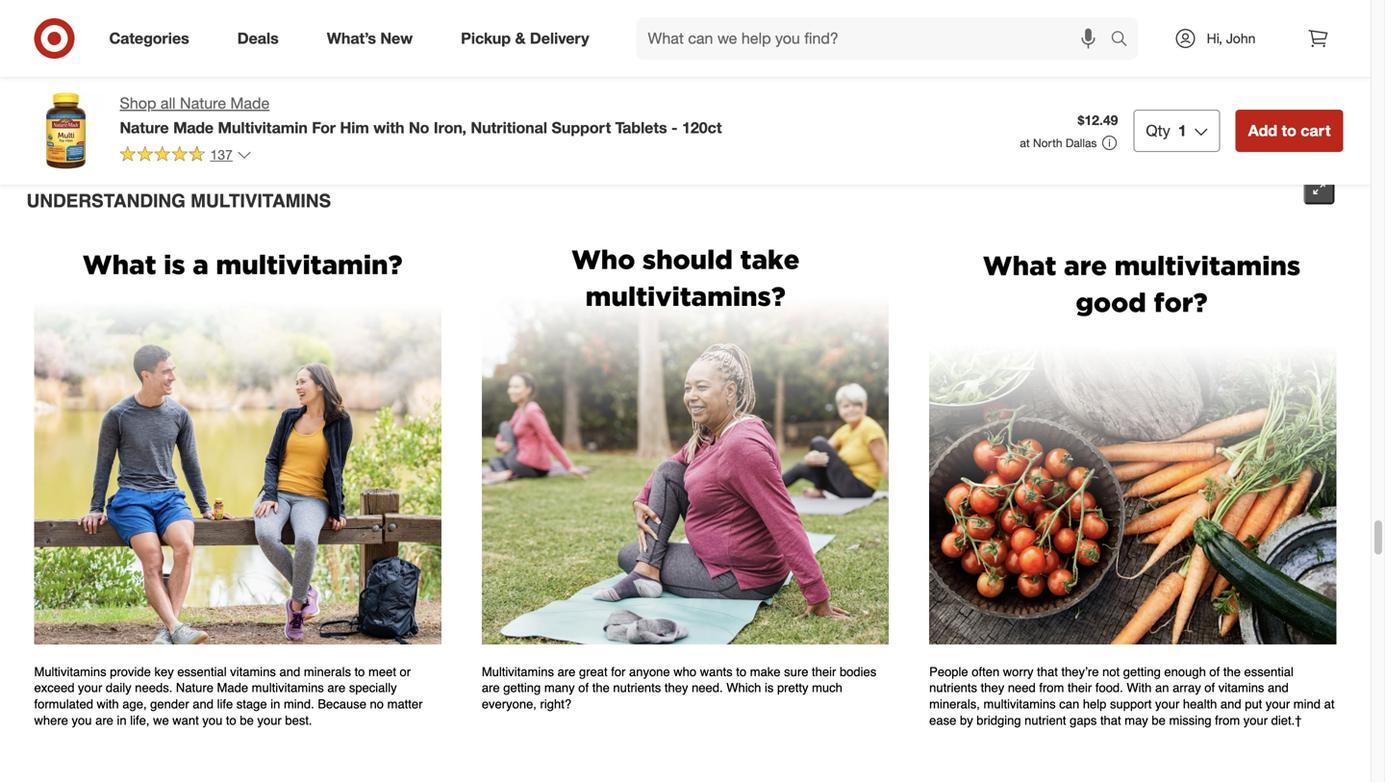 Task type: locate. For each thing, give the bounding box(es) containing it.
What can we help you find? suggestions appear below search field
[[636, 17, 1115, 60]]

1 vertical spatial at
[[1324, 697, 1335, 711]]

exceed
[[34, 681, 74, 695]]

0 horizontal spatial nutrients
[[613, 681, 661, 695]]

1 horizontal spatial essential
[[1244, 665, 1294, 679]]

are up because
[[327, 681, 346, 695]]

your
[[78, 681, 102, 695], [1155, 697, 1180, 711], [1266, 697, 1290, 711], [257, 713, 282, 728], [1244, 713, 1268, 728]]

1 vertical spatial their
[[1068, 681, 1092, 695]]

to up which
[[736, 665, 747, 679]]

1 essential from the left
[[177, 665, 227, 679]]

essential right key
[[177, 665, 227, 679]]

multivitamins up exceed
[[34, 665, 106, 679]]

from up can
[[1039, 681, 1064, 695]]

2 vertical spatial nature
[[176, 681, 214, 695]]

vitamins up put
[[1219, 681, 1264, 695]]

of
[[1210, 665, 1220, 679], [578, 681, 589, 695], [1205, 681, 1215, 695]]

pickup
[[461, 29, 511, 48]]

gender
[[150, 697, 189, 711]]

by
[[960, 713, 973, 728]]

0 horizontal spatial getting
[[503, 681, 541, 695]]

you
[[72, 713, 92, 728], [202, 713, 223, 728]]

to inside button
[[1282, 121, 1297, 140]]

vitamins
[[230, 665, 276, 679], [1219, 681, 1264, 695]]

1 horizontal spatial multivitamins
[[482, 665, 554, 679]]

0 vertical spatial their
[[812, 665, 836, 679]]

1 vertical spatial that
[[1100, 713, 1121, 728]]

vitamins up stage
[[230, 665, 276, 679]]

missing
[[1169, 713, 1212, 728]]

0 vertical spatial in
[[271, 697, 280, 711]]

that right the worry
[[1037, 665, 1058, 679]]

at right mind
[[1324, 697, 1335, 711]]

nature
[[180, 94, 226, 113], [120, 118, 169, 137], [176, 681, 214, 695]]

multivitamins up everyone,
[[482, 665, 554, 679]]

120ct
[[682, 118, 722, 137]]

cart
[[1301, 121, 1331, 140]]

multivitamins
[[191, 191, 331, 212]]

2 vertical spatial made
[[217, 681, 248, 695]]

nutrients up minerals,
[[929, 681, 977, 695]]

1 nutrients from the left
[[613, 681, 661, 695]]

0 horizontal spatial from
[[1039, 681, 1064, 695]]

essential inside multivitamins provide key essential vitamins and minerals to meet or exceed your daily needs. nature made multivitamins are specially formulated with age, gender and life stage in mind. because no matter where you are in life, we want you to be your best.
[[177, 665, 227, 679]]

nature down shop
[[120, 118, 169, 137]]

hi,
[[1207, 30, 1223, 47]]

to right add
[[1282, 121, 1297, 140]]

the down great
[[592, 681, 610, 695]]

nature right all
[[180, 94, 226, 113]]

matter
[[387, 697, 423, 711]]

1 horizontal spatial you
[[202, 713, 223, 728]]

minerals,
[[929, 697, 980, 711]]

multivitamins for are
[[482, 665, 554, 679]]

1 you from the left
[[72, 713, 92, 728]]

0 horizontal spatial the
[[592, 681, 610, 695]]

gaps
[[1070, 713, 1097, 728]]

mind
[[1294, 697, 1321, 711]]

in
[[271, 697, 280, 711], [117, 713, 127, 728]]

multivitamins inside multivitamins provide key essential vitamins and minerals to meet or exceed your daily needs. nature made multivitamins are specially formulated with age, gender and life stage in mind. because no matter where you are in life, we want you to be your best.
[[34, 665, 106, 679]]

of up health
[[1205, 681, 1215, 695]]

getting up everyone,
[[503, 681, 541, 695]]

137 link
[[120, 145, 252, 167]]

pickup & delivery link
[[445, 17, 613, 60]]

made up life
[[217, 681, 248, 695]]

0 horizontal spatial essential
[[177, 665, 227, 679]]

they're
[[1062, 665, 1099, 679]]

are up everyone,
[[482, 681, 500, 695]]

tablets
[[615, 118, 667, 137]]

they down 'often'
[[981, 681, 1005, 695]]

0 vertical spatial nature
[[180, 94, 226, 113]]

getting inside multivitamins are great for anyone who wants to make sure their bodies are getting many of the nutrients they need. which is pretty much everyone, right?
[[503, 681, 541, 695]]

life,
[[130, 713, 150, 728]]

1 vertical spatial in
[[117, 713, 127, 728]]

your down an on the bottom of page
[[1155, 697, 1180, 711]]

with down "daily"
[[97, 697, 119, 711]]

want
[[172, 713, 199, 728]]

stage
[[236, 697, 267, 711]]

nutrients
[[613, 681, 661, 695], [929, 681, 977, 695]]

multivitamins
[[34, 665, 106, 679], [482, 665, 554, 679]]

diet.†
[[1271, 713, 1302, 728]]

0 horizontal spatial multivitamins
[[34, 665, 106, 679]]

array
[[1173, 681, 1201, 695]]

from down health
[[1215, 713, 1240, 728]]

food.
[[1096, 681, 1123, 695]]

they down who
[[665, 681, 688, 695]]

2 they from the left
[[981, 681, 1005, 695]]

0 vertical spatial at
[[1020, 136, 1030, 150]]

2 essential from the left
[[1244, 665, 1294, 679]]

be right may
[[1152, 713, 1166, 728]]

0 horizontal spatial vitamins
[[230, 665, 276, 679]]

to inside multivitamins are great for anyone who wants to make sure their bodies are getting many of the nutrients they need. which is pretty much everyone, right?
[[736, 665, 747, 679]]

meet
[[368, 665, 396, 679]]

what's new link
[[310, 17, 437, 60]]

multivitamins up mind.
[[252, 681, 324, 695]]

to
[[1282, 121, 1297, 140], [355, 665, 365, 679], [736, 665, 747, 679], [226, 713, 236, 728]]

0 horizontal spatial you
[[72, 713, 92, 728]]

made up 137 link
[[173, 118, 214, 137]]

multivitamins provide key essential vitamins and minerals to meet or exceed your daily needs. nature made multivitamins are specially formulated with age, gender and life stage in mind. because no matter where you are in life, we want you to be your best.
[[34, 665, 423, 728]]

for
[[611, 665, 626, 679]]

not
[[1103, 665, 1120, 679]]

1 vertical spatial vitamins
[[1219, 681, 1264, 695]]

with left 'no'
[[373, 118, 405, 137]]

be inside people often worry that they're not getting enough of the essential nutrients they need from their food. with an array of vitamins and minerals, multivitamins can help support your health and put your mind at ease by bridging nutrient gaps that may be missing from your diet.†
[[1152, 713, 1166, 728]]

the right enough
[[1224, 665, 1241, 679]]

1 horizontal spatial they
[[981, 681, 1005, 695]]

0 vertical spatial that
[[1037, 665, 1058, 679]]

is
[[765, 681, 774, 695]]

great
[[579, 665, 608, 679]]

getting up with
[[1123, 665, 1161, 679]]

made
[[230, 94, 270, 113], [173, 118, 214, 137], [217, 681, 248, 695]]

0 horizontal spatial be
[[240, 713, 254, 728]]

nature up gender
[[176, 681, 214, 695]]

1 vertical spatial with
[[97, 697, 119, 711]]

0 horizontal spatial their
[[812, 665, 836, 679]]

1 vertical spatial getting
[[503, 681, 541, 695]]

0 vertical spatial getting
[[1123, 665, 1161, 679]]

1 horizontal spatial that
[[1100, 713, 1121, 728]]

bridging
[[977, 713, 1021, 728]]

often
[[972, 665, 1000, 679]]

0 horizontal spatial with
[[97, 697, 119, 711]]

1 be from the left
[[240, 713, 254, 728]]

1 horizontal spatial vitamins
[[1219, 681, 1264, 695]]

0 vertical spatial from
[[1039, 681, 1064, 695]]

of down great
[[578, 681, 589, 695]]

multivitamins inside multivitamins are great for anyone who wants to make sure their bodies are getting many of the nutrients they need. which is pretty much everyone, right?
[[482, 665, 554, 679]]

much
[[812, 681, 843, 695]]

no
[[409, 118, 429, 137]]

multivitamins inside people often worry that they're not getting enough of the essential nutrients they need from their food. with an array of vitamins and minerals, multivitamins can help support your health and put your mind at ease by bridging nutrient gaps that may be missing from your diet.†
[[984, 697, 1056, 711]]

everyone,
[[482, 697, 537, 711]]

0 vertical spatial multivitamins
[[252, 681, 324, 695]]

essential
[[177, 665, 227, 679], [1244, 665, 1294, 679]]

you down life
[[202, 713, 223, 728]]

shop
[[120, 94, 156, 113]]

vitamins inside people often worry that they're not getting enough of the essential nutrients they need from their food. with an array of vitamins and minerals, multivitamins can help support your health and put your mind at ease by bridging nutrient gaps that may be missing from your diet.†
[[1219, 681, 1264, 695]]

0 horizontal spatial they
[[665, 681, 688, 695]]

1 multivitamins from the left
[[34, 665, 106, 679]]

put
[[1245, 697, 1262, 711]]

nutrients down the anyone
[[613, 681, 661, 695]]

deals link
[[221, 17, 303, 60]]

their up much at the bottom right of the page
[[812, 665, 836, 679]]

of inside multivitamins are great for anyone who wants to make sure their bodies are getting many of the nutrients they need. which is pretty much everyone, right?
[[578, 681, 589, 695]]

-
[[671, 118, 678, 137]]

be
[[240, 713, 254, 728], [1152, 713, 1166, 728]]

in left mind.
[[271, 697, 280, 711]]

0 vertical spatial vitamins
[[230, 665, 276, 679]]

and
[[279, 665, 300, 679], [1268, 681, 1289, 695], [193, 697, 214, 711], [1221, 697, 1242, 711]]

formulated
[[34, 697, 93, 711]]

1 horizontal spatial be
[[1152, 713, 1166, 728]]

the inside multivitamins are great for anyone who wants to make sure their bodies are getting many of the nutrients they need. which is pretty much everyone, right?
[[592, 681, 610, 695]]

1 horizontal spatial nutrients
[[929, 681, 977, 695]]

support
[[1110, 697, 1152, 711]]

multivitamins down need on the bottom right of page
[[984, 697, 1056, 711]]

that down help
[[1100, 713, 1121, 728]]

add
[[1248, 121, 1278, 140]]

1 horizontal spatial in
[[271, 697, 280, 711]]

0 vertical spatial the
[[1224, 665, 1241, 679]]

help
[[1083, 697, 1107, 711]]

0 horizontal spatial that
[[1037, 665, 1058, 679]]

0 horizontal spatial at
[[1020, 136, 1030, 150]]

your down stage
[[257, 713, 282, 728]]

2 nutrients from the left
[[929, 681, 977, 695]]

may
[[1125, 713, 1148, 728]]

be down stage
[[240, 713, 254, 728]]

nutritional
[[471, 118, 547, 137]]

2 be from the left
[[1152, 713, 1166, 728]]

1 vertical spatial from
[[1215, 713, 1240, 728]]

we
[[153, 713, 169, 728]]

search button
[[1102, 17, 1148, 63]]

no
[[370, 697, 384, 711]]

2 multivitamins from the left
[[482, 665, 554, 679]]

1 horizontal spatial with
[[373, 118, 405, 137]]

1 they from the left
[[665, 681, 688, 695]]

1 horizontal spatial their
[[1068, 681, 1092, 695]]

in left life,
[[117, 713, 127, 728]]

0 vertical spatial with
[[373, 118, 405, 137]]

1 vertical spatial multivitamins
[[984, 697, 1056, 711]]

nutrients inside people often worry that they're not getting enough of the essential nutrients they need from their food. with an array of vitamins and minerals, multivitamins can help support your health and put your mind at ease by bridging nutrient gaps that may be missing from your diet.†
[[929, 681, 977, 695]]

essential up put
[[1244, 665, 1294, 679]]

you down formulated
[[72, 713, 92, 728]]

1 vertical spatial the
[[592, 681, 610, 695]]

1 horizontal spatial getting
[[1123, 665, 1161, 679]]

1 horizontal spatial the
[[1224, 665, 1241, 679]]

0 horizontal spatial multivitamins
[[252, 681, 324, 695]]

at left the north
[[1020, 136, 1030, 150]]

1 horizontal spatial multivitamins
[[984, 697, 1056, 711]]

their down they're at the bottom of the page
[[1068, 681, 1092, 695]]

which
[[727, 681, 761, 695]]

the
[[1224, 665, 1241, 679], [592, 681, 610, 695]]

made up the multivitamin
[[230, 94, 270, 113]]

1 horizontal spatial at
[[1324, 697, 1335, 711]]

are
[[558, 665, 576, 679], [327, 681, 346, 695], [482, 681, 500, 695], [95, 713, 113, 728]]



Task type: describe. For each thing, give the bounding box(es) containing it.
john
[[1226, 30, 1256, 47]]

who
[[674, 665, 697, 679]]

with
[[1127, 681, 1152, 695]]

getting inside people often worry that they're not getting enough of the essential nutrients they need from their food. with an array of vitamins and minerals, multivitamins can help support your health and put your mind at ease by bridging nutrient gaps that may be missing from your diet.†
[[1123, 665, 1161, 679]]

sure
[[784, 665, 808, 679]]

enough
[[1164, 665, 1206, 679]]

him
[[340, 118, 369, 137]]

and up diet.†
[[1268, 681, 1289, 695]]

best.
[[285, 713, 312, 728]]

are up the many
[[558, 665, 576, 679]]

2 you from the left
[[202, 713, 223, 728]]

at inside people often worry that they're not getting enough of the essential nutrients they need from their food. with an array of vitamins and minerals, multivitamins can help support your health and put your mind at ease by bridging nutrient gaps that may be missing from your diet.†
[[1324, 697, 1335, 711]]

the inside people often worry that they're not getting enough of the essential nutrients they need from their food. with an array of vitamins and minerals, multivitamins can help support your health and put your mind at ease by bridging nutrient gaps that may be missing from your diet.†
[[1224, 665, 1241, 679]]

minerals
[[304, 665, 351, 679]]

1
[[1178, 121, 1187, 140]]

needs.
[[135, 681, 172, 695]]

0 vertical spatial made
[[230, 94, 270, 113]]

wants
[[700, 665, 733, 679]]

need
[[1008, 681, 1036, 695]]

where
[[34, 713, 68, 728]]

key
[[154, 665, 174, 679]]

137
[[210, 146, 233, 163]]

with inside shop all nature made nature made multivitamin for him with no iron, nutritional support tablets - 120ct
[[373, 118, 405, 137]]

image of nature made multivitamin for him with no iron, nutritional support tablets - 120ct image
[[27, 92, 104, 169]]

daily
[[106, 681, 131, 695]]

people
[[929, 665, 968, 679]]

need.
[[692, 681, 723, 695]]

pretty
[[777, 681, 809, 695]]

and left put
[[1221, 697, 1242, 711]]

qty
[[1146, 121, 1171, 140]]

understanding
[[26, 191, 186, 212]]

their inside multivitamins are great for anyone who wants to make sure their bodies are getting many of the nutrients they need. which is pretty much everyone, right?
[[812, 665, 836, 679]]

age,
[[122, 697, 147, 711]]

people often worry that they're not getting enough of the essential nutrients they need from their food. with an array of vitamins and minerals, multivitamins can help support your health and put your mind at ease by bridging nutrient gaps that may be missing from your diet.†
[[929, 665, 1335, 728]]

all
[[161, 94, 176, 113]]

health
[[1183, 697, 1217, 711]]

their inside people often worry that they're not getting enough of the essential nutrients they need from their food. with an array of vitamins and minerals, multivitamins can help support your health and put your mind at ease by bridging nutrient gaps that may be missing from your diet.†
[[1068, 681, 1092, 695]]

made inside multivitamins provide key essential vitamins and minerals to meet or exceed your daily needs. nature made multivitamins are specially formulated with age, gender and life stage in mind. because no matter where you are in life, we want you to be your best.
[[217, 681, 248, 695]]

understanding multivitamins
[[26, 191, 331, 212]]

1 horizontal spatial from
[[1215, 713, 1240, 728]]

make
[[750, 665, 781, 679]]

to up specially
[[355, 665, 365, 679]]

1 vertical spatial made
[[173, 118, 214, 137]]

qty 1
[[1146, 121, 1187, 140]]

deals
[[237, 29, 279, 48]]

with inside multivitamins provide key essential vitamins and minerals to meet or exceed your daily needs. nature made multivitamins are specially formulated with age, gender and life stage in mind. because no matter where you are in life, we want you to be your best.
[[97, 697, 119, 711]]

shop all nature made nature made multivitamin for him with no iron, nutritional support tablets - 120ct
[[120, 94, 722, 137]]

new
[[380, 29, 413, 48]]

categories link
[[93, 17, 213, 60]]

essential inside people often worry that they're not getting enough of the essential nutrients they need from their food. with an array of vitamins and minerals, multivitamins can help support your health and put your mind at ease by bridging nutrient gaps that may be missing from your diet.†
[[1244, 665, 1294, 679]]

0 horizontal spatial in
[[117, 713, 127, 728]]

vitamins inside multivitamins provide key essential vitamins and minerals to meet or exceed your daily needs. nature made multivitamins are specially formulated with age, gender and life stage in mind. because no matter where you are in life, we want you to be your best.
[[230, 665, 276, 679]]

hi, john
[[1207, 30, 1256, 47]]

right?
[[540, 697, 571, 711]]

nutrient
[[1025, 713, 1066, 728]]

provide
[[110, 665, 151, 679]]

because
[[318, 697, 366, 711]]

&
[[515, 29, 526, 48]]

your down put
[[1244, 713, 1268, 728]]

1 vertical spatial nature
[[120, 118, 169, 137]]

your left "daily"
[[78, 681, 102, 695]]

ease
[[929, 713, 957, 728]]

multivitamins are great for anyone who wants to make sure their bodies are getting many of the nutrients they need. which is pretty much everyone, right?
[[482, 665, 877, 711]]

mind.
[[284, 697, 314, 711]]

multivitamins inside multivitamins provide key essential vitamins and minerals to meet or exceed your daily needs. nature made multivitamins are specially formulated with age, gender and life stage in mind. because no matter where you are in life, we want you to be your best.
[[252, 681, 324, 695]]

life
[[217, 697, 233, 711]]

search
[[1102, 31, 1148, 50]]

can
[[1059, 697, 1080, 711]]

be inside multivitamins provide key essential vitamins and minerals to meet or exceed your daily needs. nature made multivitamins are specially formulated with age, gender and life stage in mind. because no matter where you are in life, we want you to be your best.
[[240, 713, 254, 728]]

nutrients inside multivitamins are great for anyone who wants to make sure their bodies are getting many of the nutrients they need. which is pretty much everyone, right?
[[613, 681, 661, 695]]

iron,
[[434, 118, 467, 137]]

of right enough
[[1210, 665, 1220, 679]]

worry
[[1003, 665, 1034, 679]]

specially
[[349, 681, 397, 695]]

categories
[[109, 29, 189, 48]]

to down life
[[226, 713, 236, 728]]

north
[[1033, 136, 1063, 150]]

they inside people often worry that they're not getting enough of the essential nutrients they need from their food. with an array of vitamins and minerals, multivitamins can help support your health and put your mind at ease by bridging nutrient gaps that may be missing from your diet.†
[[981, 681, 1005, 695]]

nature inside multivitamins provide key essential vitamins and minerals to meet or exceed your daily needs. nature made multivitamins are specially formulated with age, gender and life stage in mind. because no matter where you are in life, we want you to be your best.
[[176, 681, 214, 695]]

your up diet.†
[[1266, 697, 1290, 711]]

and up mind.
[[279, 665, 300, 679]]

pickup & delivery
[[461, 29, 589, 48]]

anyone
[[629, 665, 670, 679]]

$12.49
[[1078, 112, 1118, 129]]

add to cart
[[1248, 121, 1331, 140]]

are left life,
[[95, 713, 113, 728]]

for
[[312, 118, 336, 137]]

what's new
[[327, 29, 413, 48]]

and left life
[[193, 697, 214, 711]]

many
[[544, 681, 575, 695]]

delivery
[[530, 29, 589, 48]]

or
[[400, 665, 411, 679]]

multivitamin
[[218, 118, 308, 137]]

they inside multivitamins are great for anyone who wants to make sure their bodies are getting many of the nutrients they need. which is pretty much everyone, right?
[[665, 681, 688, 695]]

multivitamins for daily
[[34, 665, 106, 679]]



Task type: vqa. For each thing, say whether or not it's contained in the screenshot.
No
yes



